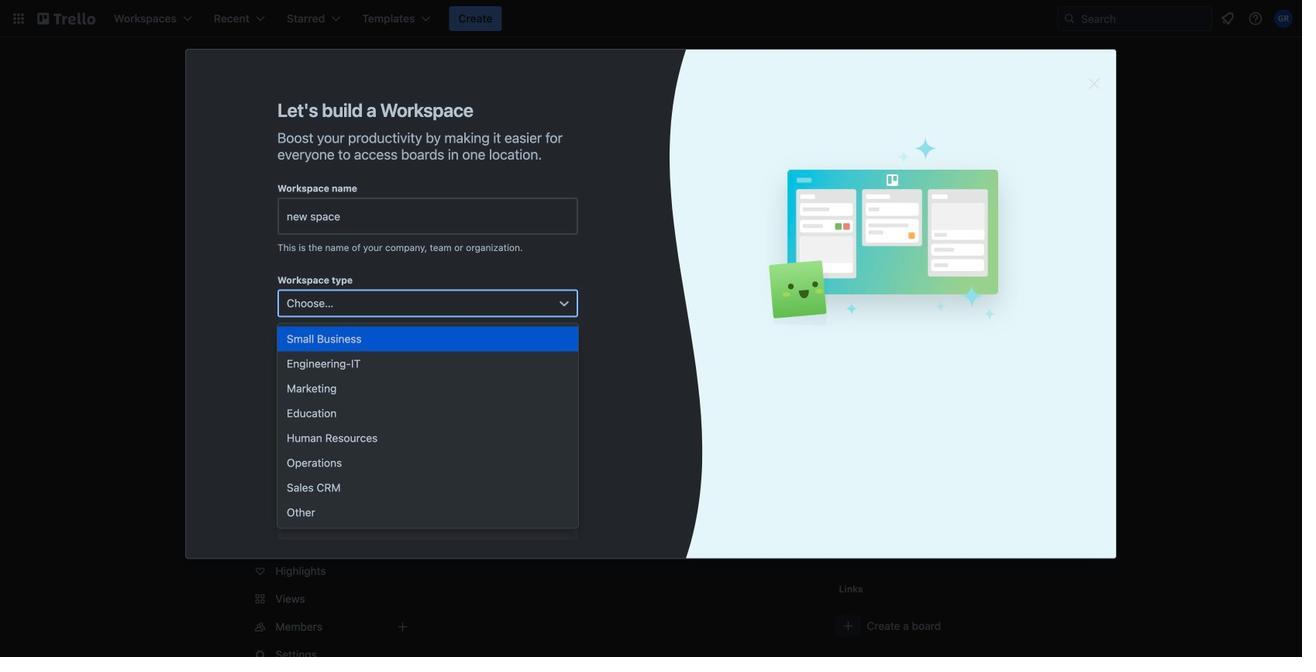 Task type: vqa. For each thing, say whether or not it's contained in the screenshot.
Search field
yes



Task type: describe. For each thing, give the bounding box(es) containing it.
Search field
[[1076, 8, 1211, 29]]

add image
[[393, 618, 412, 636]]

add image
[[393, 326, 412, 345]]

open information menu image
[[1248, 11, 1263, 26]]

search image
[[1063, 12, 1076, 25]]

Our team organizes everything here. text field
[[277, 351, 578, 457]]



Task type: locate. For each thing, give the bounding box(es) containing it.
primary element
[[0, 0, 1302, 37]]

color: green, title: none image
[[481, 310, 524, 322]]

Taco's Co. text field
[[277, 198, 578, 235]]

0 notifications image
[[1218, 9, 1237, 28]]

greg robinson (gregrobinson96) image
[[1274, 9, 1293, 28]]



